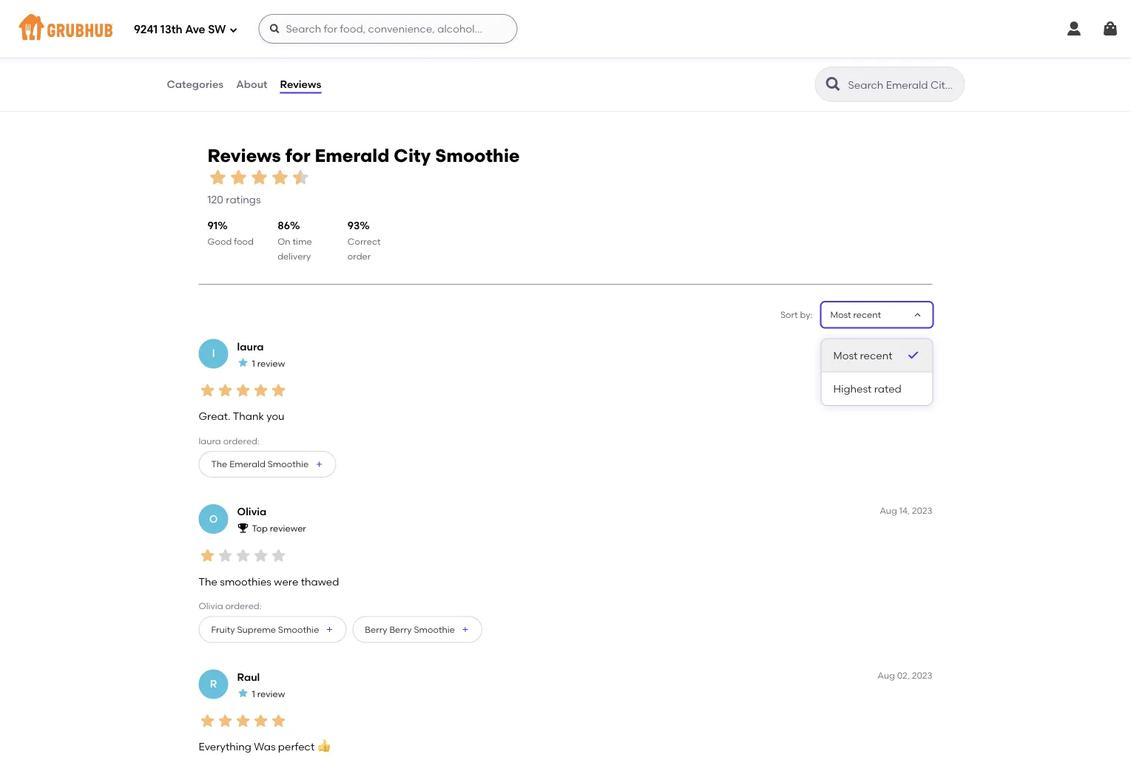 Task type: vqa. For each thing, say whether or not it's contained in the screenshot.
star icon related to sweetgreen
no



Task type: locate. For each thing, give the bounding box(es) containing it.
2023 for the smoothies were thawed
[[912, 505, 932, 516]]

0 vertical spatial ordered:
[[223, 436, 260, 446]]

2 1 review from the top
[[252, 689, 285, 699]]

aug left 14,
[[880, 505, 897, 516]]

0 horizontal spatial berry
[[365, 624, 387, 635]]

plus icon image inside berry berry smoothie button
[[461, 625, 470, 634]]

93 correct order
[[348, 219, 381, 262]]

1 2023 from the top
[[912, 505, 932, 516]]

berry berry smoothie
[[365, 624, 455, 635]]

delivery right $7.49
[[474, 31, 507, 42]]

aug 14, 2023
[[880, 505, 932, 516]]

2 horizontal spatial delivery
[[474, 31, 507, 42]]

time
[[293, 236, 312, 247]]

olivia up top
[[237, 505, 267, 518]]

min inside 30–45 min $5.49 delivery
[[216, 18, 232, 29]]

1 vertical spatial most recent
[[833, 349, 893, 362]]

👍
[[317, 741, 327, 754]]

2023
[[912, 505, 932, 516], [912, 670, 932, 681]]

delivery inside 35–50 min $7.49 delivery
[[474, 31, 507, 42]]

berry
[[365, 624, 387, 635], [389, 624, 412, 635]]

1 vertical spatial most
[[833, 349, 857, 362]]

1 review down raul
[[252, 689, 285, 699]]

sort by:
[[780, 309, 813, 320]]

1 review for raul
[[252, 689, 285, 699]]

30–45 min $5.49 delivery
[[188, 18, 245, 42]]

smoothie for the emerald smoothie
[[268, 459, 309, 470]]

emerald down laura ordered:
[[229, 459, 265, 470]]

2 review from the top
[[257, 689, 285, 699]]

smoothie for berry berry smoothie
[[414, 624, 455, 635]]

laura down great.
[[199, 436, 221, 446]]

0 horizontal spatial min
[[216, 18, 232, 29]]

1 horizontal spatial delivery
[[278, 251, 311, 262]]

plus icon image down the 'thawed'
[[325, 625, 334, 634]]

2 svg image from the left
[[1101, 20, 1119, 38]]

min right the 30–45
[[216, 18, 232, 29]]

1 for raul
[[252, 689, 255, 699]]

laura ordered:
[[199, 436, 260, 446]]

svg image
[[269, 23, 281, 35], [229, 26, 238, 34]]

reviews
[[280, 78, 321, 91], [207, 145, 281, 166]]

ordered: down great. thank you
[[223, 436, 260, 446]]

correct
[[348, 236, 381, 247]]

0 vertical spatial the
[[211, 459, 227, 470]]

search icon image
[[824, 75, 842, 93]]

o
[[209, 513, 218, 525]]

1 vertical spatial the
[[199, 576, 217, 588]]

the for the smoothies were thawed
[[199, 576, 217, 588]]

0 vertical spatial most recent
[[830, 309, 881, 320]]

most up highest
[[833, 349, 857, 362]]

delivery for 30–45
[[212, 31, 245, 42]]

star icon image
[[356, 18, 368, 29], [368, 18, 379, 29], [379, 18, 391, 29], [391, 18, 403, 29], [391, 18, 403, 29], [403, 18, 415, 29], [207, 167, 228, 188], [228, 167, 249, 188], [249, 167, 270, 188], [270, 167, 290, 188], [290, 167, 311, 188], [290, 167, 311, 188], [237, 357, 249, 369], [199, 382, 216, 399], [216, 382, 234, 399], [234, 382, 252, 399], [252, 382, 270, 399], [270, 382, 287, 399], [199, 547, 216, 565], [216, 547, 234, 565], [234, 547, 252, 565], [252, 547, 270, 565], [270, 547, 287, 565], [237, 688, 249, 699], [199, 712, 216, 730], [216, 712, 234, 730], [234, 712, 252, 730], [252, 712, 270, 730], [270, 712, 287, 730]]

most
[[830, 309, 851, 320], [833, 349, 857, 362]]

1 vertical spatial 1 review
[[252, 689, 285, 699]]

1 vertical spatial laura
[[199, 436, 221, 446]]

1 review up you
[[252, 358, 285, 369]]

0 vertical spatial reviews
[[280, 78, 321, 91]]

delivery right $5.49
[[212, 31, 245, 42]]

1 vertical spatial review
[[257, 689, 285, 699]]

most recent
[[830, 309, 881, 320], [833, 349, 893, 362]]

olivia
[[237, 505, 267, 518], [199, 601, 223, 612]]

0 horizontal spatial emerald
[[229, 459, 265, 470]]

emerald inside button
[[229, 459, 265, 470]]

0 vertical spatial 1 review
[[252, 358, 285, 369]]

emerald
[[315, 145, 389, 166], [229, 459, 265, 470]]

14,
[[899, 505, 910, 516]]

perfect
[[278, 741, 315, 754]]

most recent option
[[821, 339, 932, 373]]

1 horizontal spatial ratings
[[380, 34, 415, 47]]

1 vertical spatial ratings
[[226, 193, 261, 206]]

1 horizontal spatial olivia
[[237, 505, 267, 518]]

order
[[348, 251, 371, 262]]

2023 right 02,
[[912, 670, 932, 681]]

1 vertical spatial recent
[[860, 349, 893, 362]]

sw
[[208, 23, 226, 36]]

most inside field
[[830, 309, 851, 320]]

02,
[[897, 670, 910, 681]]

0 horizontal spatial olivia
[[199, 601, 223, 612]]

trophy icon image
[[237, 522, 249, 534]]

0 vertical spatial 2023
[[912, 505, 932, 516]]

aug left 02,
[[878, 670, 895, 681]]

0 horizontal spatial svg image
[[1065, 20, 1083, 38]]

1 review
[[252, 358, 285, 369], [252, 689, 285, 699]]

the
[[211, 459, 227, 470], [199, 576, 217, 588]]

plus icon image
[[315, 460, 323, 469], [325, 625, 334, 634], [461, 625, 470, 634]]

0 horizontal spatial ratings
[[226, 193, 261, 206]]

smoothie inside button
[[278, 624, 319, 635]]

ratings
[[380, 34, 415, 47], [226, 193, 261, 206]]

1 vertical spatial reviews
[[207, 145, 281, 166]]

0 horizontal spatial laura
[[199, 436, 221, 446]]

0 vertical spatial recent
[[853, 309, 881, 320]]

min inside 35–50 min $7.49 delivery
[[480, 18, 496, 29]]

recent inside option
[[860, 349, 893, 362]]

the smoothies were thawed
[[199, 576, 339, 588]]

smoothies
[[220, 576, 271, 588]]

1 vertical spatial 2023
[[912, 670, 932, 681]]

1 horizontal spatial laura
[[237, 340, 264, 353]]

1 vertical spatial ordered:
[[225, 601, 262, 612]]

2
[[880, 340, 885, 350]]

2 1 from the top
[[252, 689, 255, 699]]

the up olivia  ordered:
[[199, 576, 217, 588]]

reviews up 120 ratings
[[207, 145, 281, 166]]

supreme
[[237, 624, 276, 635]]

min for 30–45
[[216, 18, 232, 29]]

the for the emerald smoothie
[[211, 459, 227, 470]]

were
[[274, 576, 298, 588]]

120
[[207, 193, 223, 206]]

delivery inside 30–45 min $5.49 delivery
[[212, 31, 245, 42]]

ratings right the 120
[[226, 193, 261, 206]]

emerald right for
[[315, 145, 389, 166]]

2023 for everything was perfect 👍
[[912, 670, 932, 681]]

recent
[[853, 309, 881, 320], [860, 349, 893, 362]]

min right 35–50
[[480, 18, 496, 29]]

reviewer
[[270, 523, 306, 534]]

recent inside field
[[853, 309, 881, 320]]

reviews right about
[[280, 78, 321, 91]]

0 vertical spatial emerald
[[315, 145, 389, 166]]

the inside the emerald smoothie button
[[211, 459, 227, 470]]

0 vertical spatial most
[[830, 309, 851, 320]]

smoothie
[[435, 145, 520, 166], [268, 459, 309, 470], [278, 624, 319, 635], [414, 624, 455, 635]]

1 vertical spatial 1
[[252, 689, 255, 699]]

0 vertical spatial laura
[[237, 340, 264, 353]]

1 min from the left
[[216, 18, 232, 29]]

11
[[370, 34, 377, 47]]

review
[[257, 358, 285, 369], [257, 689, 285, 699]]

0 vertical spatial olivia
[[237, 505, 267, 518]]

1 berry from the left
[[365, 624, 387, 635]]

2 min from the left
[[480, 18, 496, 29]]

by:
[[800, 309, 813, 320]]

2 horizontal spatial plus icon image
[[461, 625, 470, 634]]

1 vertical spatial aug
[[878, 670, 895, 681]]

1 1 from the top
[[252, 358, 255, 369]]

35–50
[[452, 18, 478, 29]]

main navigation navigation
[[0, 0, 1131, 58]]

review down raul
[[257, 689, 285, 699]]

the down laura ordered:
[[211, 459, 227, 470]]

min
[[216, 18, 232, 29], [480, 18, 496, 29]]

1 horizontal spatial plus icon image
[[325, 625, 334, 634]]

delivery for 35–50
[[474, 31, 507, 42]]

0 vertical spatial aug
[[880, 505, 897, 516]]

1
[[252, 358, 255, 369], [252, 689, 255, 699]]

laura right l
[[237, 340, 264, 353]]

plus icon image inside 'fruity supreme smoothie' button
[[325, 625, 334, 634]]

0 vertical spatial 1
[[252, 358, 255, 369]]

good
[[207, 236, 232, 247]]

reviews button
[[279, 58, 322, 111]]

9241 13th ave sw
[[134, 23, 226, 36]]

ordered: for smoothies
[[225, 601, 262, 612]]

1 horizontal spatial min
[[480, 18, 496, 29]]

on
[[278, 236, 290, 247]]

1 1 review from the top
[[252, 358, 285, 369]]

the emerald smoothie
[[211, 459, 309, 470]]

1 right l
[[252, 358, 255, 369]]

delivery
[[212, 31, 245, 42], [474, 31, 507, 42], [278, 251, 311, 262]]

ordered: down smoothies
[[225, 601, 262, 612]]

plus icon image inside the emerald smoothie button
[[315, 460, 323, 469]]

0 horizontal spatial svg image
[[229, 26, 238, 34]]

thank
[[233, 410, 264, 423]]

laura
[[237, 340, 264, 353], [199, 436, 221, 446]]

ago
[[915, 340, 932, 350]]

review up you
[[257, 358, 285, 369]]

aug 02, 2023
[[878, 670, 932, 681]]

1 svg image from the left
[[1065, 20, 1083, 38]]

1 horizontal spatial svg image
[[1101, 20, 1119, 38]]

0 horizontal spatial plus icon image
[[315, 460, 323, 469]]

2023 right 14,
[[912, 505, 932, 516]]

1 vertical spatial olivia
[[199, 601, 223, 612]]

berry berry smoothie button
[[352, 616, 482, 643]]

plus icon image right berry berry smoothie
[[461, 625, 470, 634]]

most recent up '2'
[[830, 309, 881, 320]]

11 ratings
[[370, 34, 415, 47]]

delivery down 'time' at the left of page
[[278, 251, 311, 262]]

reviews inside button
[[280, 78, 321, 91]]

1 vertical spatial emerald
[[229, 459, 265, 470]]

0 vertical spatial ratings
[[380, 34, 415, 47]]

olivia up fruity
[[199, 601, 223, 612]]

svg image
[[1065, 20, 1083, 38], [1101, 20, 1119, 38]]

delivery inside 86 on time delivery
[[278, 251, 311, 262]]

delivery for 86
[[278, 251, 311, 262]]

recent up '2'
[[853, 309, 881, 320]]

most right by:
[[830, 309, 851, 320]]

sort
[[780, 309, 798, 320]]

2 2023 from the top
[[912, 670, 932, 681]]

1 down raul
[[252, 689, 255, 699]]

most recent up highest rated
[[833, 349, 893, 362]]

ratings right 11
[[380, 34, 415, 47]]

91 good food
[[207, 219, 254, 247]]

thawed
[[301, 576, 339, 588]]

1 horizontal spatial berry
[[389, 624, 412, 635]]

caret down icon image
[[912, 309, 924, 321]]

0 horizontal spatial delivery
[[212, 31, 245, 42]]

30–45
[[188, 18, 214, 29]]

ordered:
[[223, 436, 260, 446], [225, 601, 262, 612]]

aug
[[880, 505, 897, 516], [878, 670, 895, 681]]

plus icon image right the emerald smoothie
[[315, 460, 323, 469]]

1 review from the top
[[257, 358, 285, 369]]

recent up highest rated
[[860, 349, 893, 362]]

0 vertical spatial review
[[257, 358, 285, 369]]

city
[[394, 145, 431, 166]]

Search for food, convenience, alcohol... search field
[[259, 14, 517, 44]]



Task type: describe. For each thing, give the bounding box(es) containing it.
great.
[[199, 410, 230, 423]]

aug for the smoothies were thawed
[[880, 505, 897, 516]]

everything
[[199, 741, 251, 754]]

1 horizontal spatial svg image
[[269, 23, 281, 35]]

2 berry from the left
[[389, 624, 412, 635]]

2 weeks ago
[[880, 340, 932, 350]]

reviews for emerald city smoothie
[[207, 145, 520, 166]]

for
[[285, 145, 310, 166]]

was
[[254, 741, 276, 754]]

rated
[[874, 382, 902, 395]]

olivia for olivia  ordered:
[[199, 601, 223, 612]]

laura for laura ordered:
[[199, 436, 221, 446]]

highest
[[833, 382, 872, 395]]

most recent inside most recent option
[[833, 349, 893, 362]]

olivia  ordered:
[[199, 601, 262, 612]]

91
[[207, 219, 218, 232]]

93
[[348, 219, 360, 232]]

86 on time delivery
[[278, 219, 312, 262]]

fruity supreme smoothie button
[[199, 616, 346, 643]]

fruity supreme smoothie
[[211, 624, 319, 635]]

about
[[236, 78, 267, 91]]

plus icon image for berry berry smoothie
[[461, 625, 470, 634]]

highest rated
[[833, 382, 902, 395]]

$5.49
[[188, 31, 209, 42]]

great. thank you
[[199, 410, 285, 423]]

food
[[234, 236, 254, 247]]

l
[[212, 347, 215, 360]]

120 ratings
[[207, 193, 261, 206]]

1 horizontal spatial emerald
[[315, 145, 389, 166]]

86
[[278, 219, 290, 232]]

review for raul
[[257, 689, 285, 699]]

ordered: for thank
[[223, 436, 260, 446]]

everything was perfect 👍
[[199, 741, 327, 754]]

check icon image
[[906, 348, 921, 363]]

plus icon image for the emerald smoothie
[[315, 460, 323, 469]]

categories
[[167, 78, 224, 91]]

the emerald smoothie button
[[199, 451, 336, 478]]

fruity
[[211, 624, 235, 635]]

ratings for 120 ratings
[[226, 193, 261, 206]]

ave
[[185, 23, 205, 36]]

plus icon image for fruity supreme smoothie
[[325, 625, 334, 634]]

r
[[210, 678, 217, 691]]

13th
[[160, 23, 182, 36]]

weeks
[[887, 340, 913, 350]]

9241
[[134, 23, 158, 36]]

Sort by: field
[[830, 308, 881, 321]]

1 for laura
[[252, 358, 255, 369]]

ratings for 11 ratings
[[380, 34, 415, 47]]

aug for everything was perfect 👍
[[878, 670, 895, 681]]

categories button
[[166, 58, 224, 111]]

1 review for laura
[[252, 358, 285, 369]]

top
[[252, 523, 268, 534]]

$7.49
[[452, 31, 472, 42]]

reviews for reviews for emerald city smoothie
[[207, 145, 281, 166]]

olivia for olivia
[[237, 505, 267, 518]]

most inside option
[[833, 349, 857, 362]]

about button
[[235, 58, 268, 111]]

top reviewer
[[252, 523, 306, 534]]

Search Emerald City Smoothie search field
[[847, 78, 960, 92]]

35–50 min $7.49 delivery
[[452, 18, 507, 42]]

smoothie for fruity supreme smoothie
[[278, 624, 319, 635]]

review for laura
[[257, 358, 285, 369]]

reviews for reviews
[[280, 78, 321, 91]]

you
[[267, 410, 285, 423]]

laura for laura
[[237, 340, 264, 353]]

raul
[[237, 671, 260, 683]]

min for 35–50
[[480, 18, 496, 29]]



